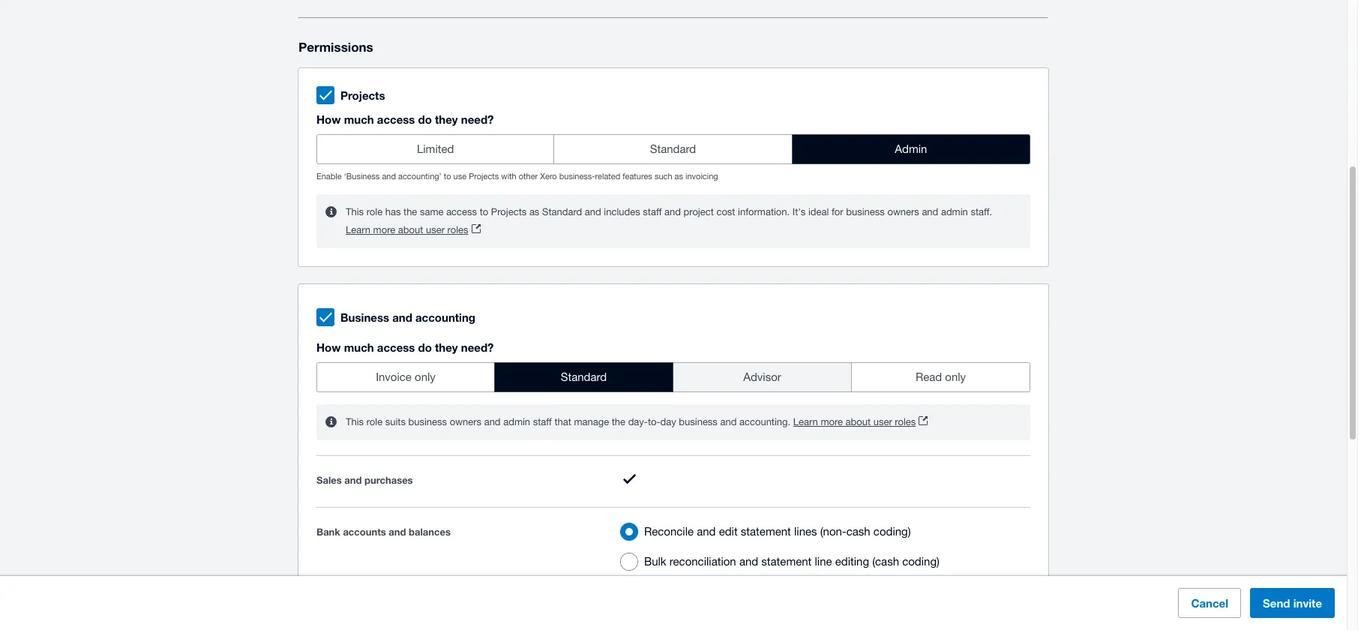 Task type: locate. For each thing, give the bounding box(es) containing it.
0 vertical spatial about
[[398, 224, 423, 236]]

2 vertical spatial access
[[377, 341, 415, 354]]

sales and purchases
[[317, 474, 413, 486]]

0 horizontal spatial learn
[[346, 224, 371, 236]]

0 horizontal spatial about
[[398, 224, 423, 236]]

1 vertical spatial about
[[846, 416, 871, 428]]

how much access do they need? up limited
[[317, 113, 494, 126]]

learn down 'business
[[346, 224, 371, 236]]

1 vertical spatial learn
[[794, 416, 818, 428]]

0 vertical spatial option group
[[317, 134, 1031, 164]]

bank
[[317, 526, 340, 538]]

business right the for
[[846, 206, 885, 218]]

0 vertical spatial owners
[[888, 206, 920, 218]]

coding) for bulk reconciliation and statement line editing (cash coding)
[[903, 555, 940, 568]]

2 how from the top
[[317, 341, 341, 354]]

how up the enable
[[317, 113, 341, 126]]

0 vertical spatial this
[[346, 206, 364, 218]]

1 vertical spatial standard
[[542, 206, 582, 218]]

roles down use
[[448, 224, 469, 236]]

this for business and accounting
[[346, 416, 364, 428]]

bank accounts and balances
[[317, 526, 451, 538]]

do for business and accounting
[[418, 341, 432, 354]]

only right read
[[946, 371, 966, 383]]

need?
[[461, 113, 494, 126], [461, 341, 494, 354]]

features
[[623, 172, 653, 181]]

admin
[[941, 206, 968, 218], [504, 416, 530, 428]]

as down other on the top of the page
[[530, 206, 540, 218]]

do
[[418, 113, 432, 126], [418, 341, 432, 354]]

learn
[[346, 224, 371, 236], [794, 416, 818, 428]]

this
[[346, 206, 364, 218], [346, 416, 364, 428]]

0 vertical spatial they
[[435, 113, 458, 126]]

only
[[415, 371, 436, 383], [946, 371, 966, 383]]

option group containing limited
[[317, 134, 1031, 164]]

2 do from the top
[[418, 341, 432, 354]]

more right accounting.
[[821, 416, 843, 428]]

0 horizontal spatial as
[[530, 206, 540, 218]]

that
[[555, 416, 572, 428]]

1 horizontal spatial only
[[946, 371, 966, 383]]

this down 'business
[[346, 206, 364, 218]]

much for business and accounting
[[344, 341, 374, 354]]

2 need? from the top
[[461, 341, 494, 354]]

staff right includes
[[643, 206, 662, 218]]

this role has the same access to projects as standard and includes staff and project cost information. it's ideal for business owners and admin staff. learn more about user roles
[[346, 206, 993, 236]]

invoicing
[[686, 172, 718, 181]]

1 horizontal spatial learn
[[794, 416, 818, 428]]

0 vertical spatial how
[[317, 113, 341, 126]]

0 horizontal spatial only
[[415, 371, 436, 383]]

0 vertical spatial learn
[[346, 224, 371, 236]]

this inside the this role has the same access to projects as standard and includes staff and project cost information. it's ideal for business owners and admin staff. learn more about user roles
[[346, 206, 364, 218]]

1 horizontal spatial roles
[[895, 416, 916, 428]]

admin left staff.
[[941, 206, 968, 218]]

business right day
[[679, 416, 718, 428]]

admin left that
[[504, 416, 530, 428]]

1 how much access do they need? from the top
[[317, 113, 494, 126]]

they for projects
[[435, 113, 458, 126]]

access for projects
[[377, 113, 415, 126]]

permissions
[[299, 39, 373, 55]]

1 horizontal spatial admin
[[941, 206, 968, 218]]

much up 'business
[[344, 113, 374, 126]]

0 vertical spatial statement
[[741, 525, 791, 538]]

0 vertical spatial admin
[[941, 206, 968, 218]]

only for invoice only
[[415, 371, 436, 383]]

to-
[[648, 416, 661, 428]]

2 horizontal spatial business
[[846, 206, 885, 218]]

standard down xero
[[542, 206, 582, 218]]

reconciliation
[[670, 555, 737, 568]]

this left suits
[[346, 416, 364, 428]]

xero
[[540, 172, 557, 181]]

more down has
[[373, 224, 396, 236]]

1 horizontal spatial user
[[874, 416, 893, 428]]

it's
[[793, 206, 806, 218]]

1 vertical spatial this
[[346, 416, 364, 428]]

how
[[317, 113, 341, 126], [317, 341, 341, 354]]

they up limited
[[435, 113, 458, 126]]

1 vertical spatial coding)
[[903, 555, 940, 568]]

to
[[444, 172, 451, 181], [480, 206, 489, 218]]

1 vertical spatial the
[[612, 416, 626, 428]]

standard up such
[[650, 143, 696, 155]]

editing
[[836, 555, 870, 568]]

2 how much access do they need? from the top
[[317, 341, 494, 354]]

2 vertical spatial standard
[[561, 371, 607, 383]]

staff left that
[[533, 416, 552, 428]]

0 vertical spatial do
[[418, 113, 432, 126]]

user inside the this role has the same access to projects as standard and includes staff and project cost information. it's ideal for business owners and admin staff. learn more about user roles
[[426, 224, 445, 236]]

1 much from the top
[[344, 113, 374, 126]]

edit
[[719, 525, 738, 538]]

user
[[426, 224, 445, 236], [874, 416, 893, 428]]

accounts
[[343, 526, 386, 538]]

1 horizontal spatial learn more about user roles link
[[794, 413, 928, 431]]

the right has
[[404, 206, 417, 218]]

read only
[[916, 371, 966, 383]]

such
[[655, 172, 673, 181]]

1 vertical spatial projects
[[469, 172, 499, 181]]

they down "accounting" on the left
[[435, 341, 458, 354]]

other
[[519, 172, 538, 181]]

more inside the this role has the same access to projects as standard and includes staff and project cost information. it's ideal for business owners and admin staff. learn more about user roles
[[373, 224, 396, 236]]

send invite button
[[1251, 588, 1335, 618]]

how much access do they need? for projects
[[317, 113, 494, 126]]

0 vertical spatial coding)
[[874, 525, 911, 538]]

projects right use
[[469, 172, 499, 181]]

standard up manage
[[561, 371, 607, 383]]

as right such
[[675, 172, 683, 181]]

learn more about user roles link for business and accounting
[[794, 413, 928, 431]]

cost
[[717, 206, 736, 218]]

learn more about user roles link for projects
[[346, 221, 481, 239]]

the left day-
[[612, 416, 626, 428]]

for
[[832, 206, 844, 218]]

0 horizontal spatial business
[[409, 416, 447, 428]]

1 they from the top
[[435, 113, 458, 126]]

reconcile and edit statement lines (non-cash coding)
[[644, 525, 911, 538]]

to left use
[[444, 172, 451, 181]]

1 vertical spatial much
[[344, 341, 374, 354]]

roles
[[448, 224, 469, 236], [895, 416, 916, 428]]

1 only from the left
[[415, 371, 436, 383]]

coding) right (cash
[[903, 555, 940, 568]]

0 vertical spatial as
[[675, 172, 683, 181]]

1 vertical spatial as
[[530, 206, 540, 218]]

use
[[454, 172, 467, 181]]

0 vertical spatial staff
[[643, 206, 662, 218]]

1 this from the top
[[346, 206, 364, 218]]

0 vertical spatial access
[[377, 113, 415, 126]]

how much access do they need? up invoice only
[[317, 341, 494, 354]]

send invite
[[1263, 596, 1323, 610]]

how down business
[[317, 341, 341, 354]]

1 vertical spatial option group
[[317, 362, 1031, 392]]

much
[[344, 113, 374, 126], [344, 341, 374, 354]]

0 horizontal spatial more
[[373, 224, 396, 236]]

standard
[[650, 143, 696, 155], [542, 206, 582, 218], [561, 371, 607, 383]]

and left edit
[[697, 525, 716, 538]]

they
[[435, 113, 458, 126], [435, 341, 458, 354]]

coding) up (cash
[[874, 525, 911, 538]]

1 vertical spatial admin
[[504, 416, 530, 428]]

2 this from the top
[[346, 416, 364, 428]]

they for business and accounting
[[435, 341, 458, 354]]

about
[[398, 224, 423, 236], [846, 416, 871, 428]]

option group containing invoice only
[[317, 362, 1031, 392]]

purchases
[[365, 474, 413, 486]]

day
[[661, 416, 676, 428]]

and left accounting.
[[721, 416, 737, 428]]

role
[[367, 206, 383, 218], [367, 416, 383, 428]]

business
[[846, 206, 885, 218], [409, 416, 447, 428], [679, 416, 718, 428]]

1 vertical spatial user
[[874, 416, 893, 428]]

information.
[[738, 206, 790, 218]]

invoice
[[376, 371, 412, 383]]

need? down "accounting" on the left
[[461, 341, 494, 354]]

1 need? from the top
[[461, 113, 494, 126]]

0 vertical spatial roles
[[448, 224, 469, 236]]

and down reconcile and edit statement lines (non-cash coding)
[[740, 555, 759, 568]]

access up accounting' at the left of page
[[377, 113, 415, 126]]

learn more about user roles link
[[346, 221, 481, 239], [794, 413, 928, 431]]

1 vertical spatial how
[[317, 341, 341, 354]]

to inside the this role has the same access to projects as standard and includes staff and project cost information. it's ideal for business owners and admin staff. learn more about user roles
[[480, 206, 489, 218]]

standard inside the this role has the same access to projects as standard and includes staff and project cost information. it's ideal for business owners and admin staff. learn more about user roles
[[542, 206, 582, 218]]

1 vertical spatial access
[[446, 206, 477, 218]]

0 vertical spatial more
[[373, 224, 396, 236]]

and
[[382, 172, 396, 181], [585, 206, 601, 218], [665, 206, 681, 218], [922, 206, 939, 218], [392, 311, 413, 324], [484, 416, 501, 428], [721, 416, 737, 428], [345, 474, 362, 486], [697, 525, 716, 538], [389, 526, 406, 538], [740, 555, 759, 568]]

how much access do they need?
[[317, 113, 494, 126], [317, 341, 494, 354]]

role left has
[[367, 206, 383, 218]]

and right 'business
[[382, 172, 396, 181]]

0 vertical spatial to
[[444, 172, 451, 181]]

1 vertical spatial they
[[435, 341, 458, 354]]

projects
[[341, 89, 385, 102], [469, 172, 499, 181], [491, 206, 527, 218]]

1 role from the top
[[367, 206, 383, 218]]

owners
[[888, 206, 920, 218], [450, 416, 482, 428]]

1 how from the top
[[317, 113, 341, 126]]

statement right edit
[[741, 525, 791, 538]]

2 vertical spatial projects
[[491, 206, 527, 218]]

need? for projects
[[461, 113, 494, 126]]

only right 'invoice'
[[415, 371, 436, 383]]

1 vertical spatial do
[[418, 341, 432, 354]]

how much access do they need? for business and accounting
[[317, 341, 494, 354]]

role inside the this role has the same access to projects as standard and includes staff and project cost information. it's ideal for business owners and admin staff. learn more about user roles
[[367, 206, 383, 218]]

1 vertical spatial owners
[[450, 416, 482, 428]]

do down business and accounting
[[418, 341, 432, 354]]

0 horizontal spatial roles
[[448, 224, 469, 236]]

0 vertical spatial need?
[[461, 113, 494, 126]]

0 vertical spatial how much access do they need?
[[317, 113, 494, 126]]

role left suits
[[367, 416, 383, 428]]

2 they from the top
[[435, 341, 458, 354]]

1 vertical spatial role
[[367, 416, 383, 428]]

business right suits
[[409, 416, 447, 428]]

0 vertical spatial user
[[426, 224, 445, 236]]

0 vertical spatial role
[[367, 206, 383, 218]]

access for business and accounting
[[377, 341, 415, 354]]

1 horizontal spatial more
[[821, 416, 843, 428]]

as inside the this role has the same access to projects as standard and includes staff and project cost information. it's ideal for business owners and admin staff. learn more about user roles
[[530, 206, 540, 218]]

0 vertical spatial the
[[404, 206, 417, 218]]

1 horizontal spatial to
[[480, 206, 489, 218]]

0 horizontal spatial user
[[426, 224, 445, 236]]

access
[[377, 113, 415, 126], [446, 206, 477, 218], [377, 341, 415, 354]]

read
[[916, 371, 942, 383]]

as
[[675, 172, 683, 181], [530, 206, 540, 218]]

learn inside the this role has the same access to projects as standard and includes staff and project cost information. it's ideal for business owners and admin staff. learn more about user roles
[[346, 224, 371, 236]]

need? up use
[[461, 113, 494, 126]]

0 vertical spatial learn more about user roles link
[[346, 221, 481, 239]]

projects down permissions
[[341, 89, 385, 102]]

1 horizontal spatial owners
[[888, 206, 920, 218]]

access right 'same' on the left top of page
[[446, 206, 477, 218]]

1 vertical spatial statement
[[762, 555, 812, 568]]

do up limited
[[418, 113, 432, 126]]

1 vertical spatial roles
[[895, 416, 916, 428]]

1 vertical spatial how much access do they need?
[[317, 341, 494, 354]]

0 horizontal spatial learn more about user roles link
[[346, 221, 481, 239]]

0 horizontal spatial staff
[[533, 416, 552, 428]]

0 vertical spatial projects
[[341, 89, 385, 102]]

0 horizontal spatial the
[[404, 206, 417, 218]]

day-
[[628, 416, 648, 428]]

about inside the this role has the same access to projects as standard and includes staff and project cost information. it's ideal for business owners and admin staff. learn more about user roles
[[398, 224, 423, 236]]

1 horizontal spatial the
[[612, 416, 626, 428]]

and left project at the top
[[665, 206, 681, 218]]

accounting.
[[740, 416, 791, 428]]

owners down admin
[[888, 206, 920, 218]]

1 vertical spatial learn more about user roles link
[[794, 413, 928, 431]]

to down enable 'business and accounting' to use projects with other xero business-related features such as invoicing
[[480, 206, 489, 218]]

much down business
[[344, 341, 374, 354]]

statement
[[741, 525, 791, 538], [762, 555, 812, 568]]

2 only from the left
[[946, 371, 966, 383]]

staff
[[643, 206, 662, 218], [533, 416, 552, 428]]

statement down reconcile and edit statement lines (non-cash coding)
[[762, 555, 812, 568]]

learn right accounting.
[[794, 416, 818, 428]]

access inside the this role has the same access to projects as standard and includes staff and project cost information. it's ideal for business owners and admin staff. learn more about user roles
[[446, 206, 477, 218]]

1 do from the top
[[418, 113, 432, 126]]

2 much from the top
[[344, 341, 374, 354]]

access up 'invoice'
[[377, 341, 415, 354]]

more
[[373, 224, 396, 236], [821, 416, 843, 428]]

roles down read
[[895, 416, 916, 428]]

owners right suits
[[450, 416, 482, 428]]

the
[[404, 206, 417, 218], [612, 416, 626, 428]]

1 vertical spatial need?
[[461, 341, 494, 354]]

with
[[501, 172, 517, 181]]

admin inside the this role has the same access to projects as standard and includes staff and project cost information. it's ideal for business owners and admin staff. learn more about user roles
[[941, 206, 968, 218]]

1 vertical spatial to
[[480, 206, 489, 218]]

(cash
[[873, 555, 900, 568]]

balances
[[409, 526, 451, 538]]

coding)
[[874, 525, 911, 538], [903, 555, 940, 568]]

2 vertical spatial option group
[[614, 517, 1031, 577]]

need? for business and accounting
[[461, 341, 494, 354]]

projects down the with
[[491, 206, 527, 218]]

has
[[385, 206, 401, 218]]

2 role from the top
[[367, 416, 383, 428]]

0 vertical spatial much
[[344, 113, 374, 126]]

1 horizontal spatial staff
[[643, 206, 662, 218]]

option group
[[317, 134, 1031, 164], [317, 362, 1031, 392], [614, 517, 1031, 577]]

project
[[684, 206, 714, 218]]

statement for lines
[[741, 525, 791, 538]]

and right sales
[[345, 474, 362, 486]]



Task type: describe. For each thing, give the bounding box(es) containing it.
enable
[[317, 172, 342, 181]]

invoice only
[[376, 371, 436, 383]]

how for business and accounting
[[317, 341, 341, 354]]

this role suits business owners and admin staff that manage the day-to-day business and accounting. learn more about user roles
[[346, 416, 916, 428]]

send
[[1263, 596, 1291, 610]]

much for projects
[[344, 113, 374, 126]]

business and accounting
[[341, 311, 476, 324]]

role for business and accounting
[[367, 416, 383, 428]]

admin
[[895, 143, 928, 155]]

staff inside the this role has the same access to projects as standard and includes staff and project cost information. it's ideal for business owners and admin staff. learn more about user roles
[[643, 206, 662, 218]]

and left includes
[[585, 206, 601, 218]]

this for projects
[[346, 206, 364, 218]]

and left staff.
[[922, 206, 939, 218]]

reconcile
[[644, 525, 694, 538]]

bulk reconciliation and statement line editing (cash coding)
[[644, 555, 940, 568]]

0 vertical spatial standard
[[650, 143, 696, 155]]

0 horizontal spatial owners
[[450, 416, 482, 428]]

cancel button
[[1179, 588, 1242, 618]]

owners inside the this role has the same access to projects as standard and includes staff and project cost information. it's ideal for business owners and admin staff. learn more about user roles
[[888, 206, 920, 218]]

how for projects
[[317, 113, 341, 126]]

business-
[[559, 172, 595, 181]]

0 horizontal spatial admin
[[504, 416, 530, 428]]

only for read only
[[946, 371, 966, 383]]

'business
[[344, 172, 380, 181]]

and right business
[[392, 311, 413, 324]]

accounting'
[[398, 172, 442, 181]]

advisor
[[744, 371, 782, 383]]

do for projects
[[418, 113, 432, 126]]

role for projects
[[367, 206, 383, 218]]

staff.
[[971, 206, 993, 218]]

business inside the this role has the same access to projects as standard and includes staff and project cost information. it's ideal for business owners and admin staff. learn more about user roles
[[846, 206, 885, 218]]

1 horizontal spatial about
[[846, 416, 871, 428]]

includes
[[604, 206, 641, 218]]

invite
[[1294, 596, 1323, 610]]

line
[[815, 555, 832, 568]]

projects inside the this role has the same access to projects as standard and includes staff and project cost information. it's ideal for business owners and admin staff. learn more about user roles
[[491, 206, 527, 218]]

suits
[[385, 416, 406, 428]]

business
[[341, 311, 389, 324]]

option group containing reconcile and edit statement lines (non-cash coding)
[[614, 517, 1031, 577]]

cancel
[[1192, 596, 1229, 610]]

lines
[[794, 525, 817, 538]]

0 horizontal spatial to
[[444, 172, 451, 181]]

related
[[595, 172, 621, 181]]

accounting
[[416, 311, 476, 324]]

limited
[[417, 143, 454, 155]]

enable 'business and accounting' to use projects with other xero business-related features such as invoicing
[[317, 172, 718, 181]]

1 vertical spatial more
[[821, 416, 843, 428]]

and left 'balances'
[[389, 526, 406, 538]]

cash
[[847, 525, 871, 538]]

same
[[420, 206, 444, 218]]

statement for line
[[762, 555, 812, 568]]

and left that
[[484, 416, 501, 428]]

1 horizontal spatial as
[[675, 172, 683, 181]]

ideal
[[809, 206, 829, 218]]

coding) for reconcile and edit statement lines (non-cash coding)
[[874, 525, 911, 538]]

manage
[[574, 416, 609, 428]]

1 vertical spatial staff
[[533, 416, 552, 428]]

sales
[[317, 474, 342, 486]]

roles inside the this role has the same access to projects as standard and includes staff and project cost information. it's ideal for business owners and admin staff. learn more about user roles
[[448, 224, 469, 236]]

1 horizontal spatial business
[[679, 416, 718, 428]]

bulk
[[644, 555, 667, 568]]

the inside the this role has the same access to projects as standard and includes staff and project cost information. it's ideal for business owners and admin staff. learn more about user roles
[[404, 206, 417, 218]]

(non-
[[821, 525, 847, 538]]



Task type: vqa. For each thing, say whether or not it's contained in the screenshot.
MUCH for Projects
yes



